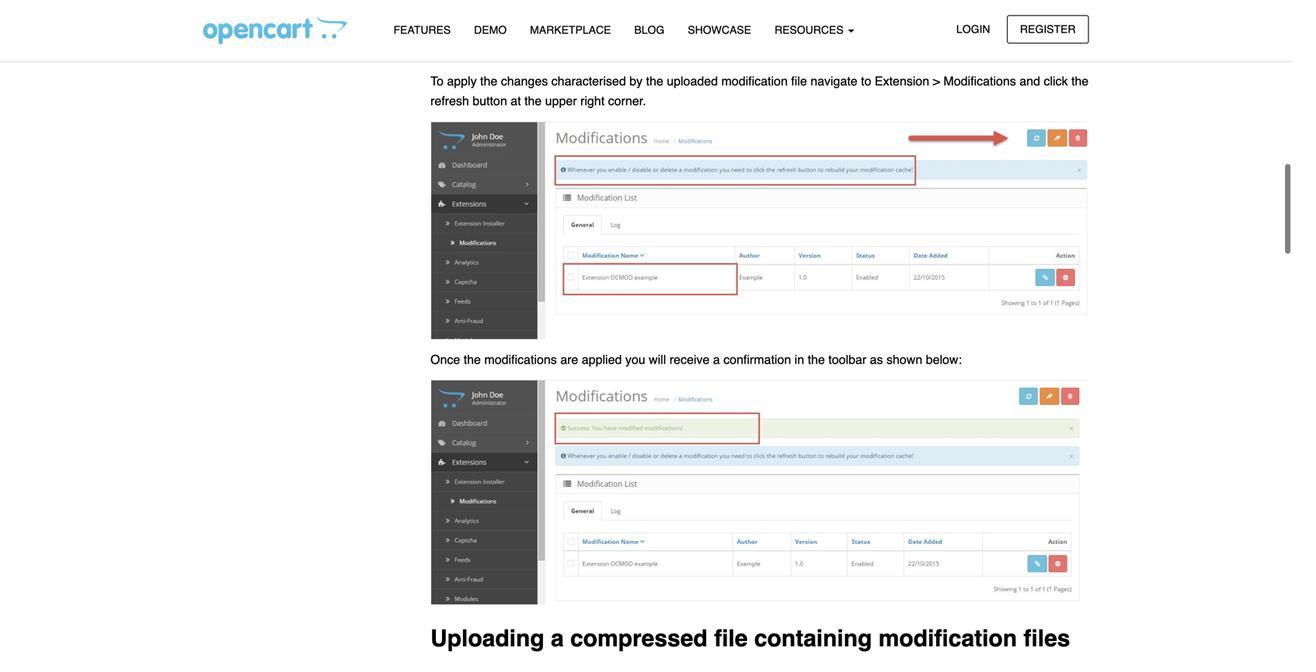 Task type: locate. For each thing, give the bounding box(es) containing it.
1 horizontal spatial file
[[791, 74, 807, 88]]

1 horizontal spatial modification
[[879, 625, 1017, 652]]

upper
[[545, 94, 577, 108]]

0 vertical spatial you
[[580, 13, 600, 27]]

the right once
[[464, 352, 481, 367]]

1 vertical spatial you
[[625, 352, 646, 367]]

resources link
[[763, 16, 866, 44]]

0 horizontal spatial you
[[580, 13, 600, 27]]

to apply the changes characterised by the uploaded modification file navigate to extension > modifications and click the refresh button at the upper right corner.
[[431, 74, 1089, 108]]

file
[[791, 74, 807, 88], [714, 625, 748, 652]]

1 horizontal spatial you
[[625, 352, 646, 367]]

receive for green
[[624, 13, 664, 27]]

confirmation
[[724, 352, 791, 367]]

0 vertical spatial will
[[603, 13, 621, 27]]

>
[[933, 74, 940, 88]]

0 horizontal spatial modification
[[722, 74, 788, 88]]

success modification image
[[431, 379, 1089, 605]]

will for successful,
[[603, 13, 621, 27]]

the right at
[[525, 94, 542, 108]]

refresh
[[431, 94, 469, 108]]

the up button
[[480, 74, 498, 88]]

a right uploading
[[551, 625, 564, 652]]

at
[[511, 94, 521, 108]]

you
[[580, 13, 600, 27], [625, 352, 646, 367]]

1 vertical spatial receive
[[670, 352, 710, 367]]

login
[[957, 23, 990, 35]]

compressed
[[570, 625, 708, 652]]

blog
[[634, 24, 665, 36]]

features link
[[382, 16, 463, 44]]

once the modifications are applied you will receive a confirmation in the toolbar as shown below:
[[431, 352, 962, 367]]

register link
[[1007, 15, 1089, 43]]

uploaded
[[667, 74, 718, 88]]

toolbar
[[829, 352, 867, 367]]

will
[[603, 13, 621, 27], [649, 352, 666, 367]]

a left 'confirmation'
[[713, 352, 720, 367]]

receive left 'confirmation'
[[670, 352, 710, 367]]

you right applied
[[625, 352, 646, 367]]

is
[[502, 13, 511, 27]]

1 vertical spatial modification
[[879, 625, 1017, 652]]

a left green
[[668, 13, 675, 27]]

0 horizontal spatial a
[[551, 625, 564, 652]]

you for successful,
[[580, 13, 600, 27]]

2 vertical spatial a
[[551, 625, 564, 652]]

modifications
[[944, 74, 1016, 88]]

apply
[[447, 74, 477, 88]]

1 horizontal spatial receive
[[670, 352, 710, 367]]

modification
[[722, 74, 788, 88], [879, 625, 1017, 652]]

button
[[473, 94, 507, 108]]

1 vertical spatial will
[[649, 352, 666, 367]]

a
[[668, 13, 675, 27], [713, 352, 720, 367], [551, 625, 564, 652]]

applied
[[582, 352, 622, 367]]

marketplace
[[530, 24, 611, 36]]

the right if
[[441, 13, 458, 27]]

uploading a compressed file containing modification files
[[431, 625, 1070, 652]]

0 vertical spatial receive
[[624, 13, 664, 27]]

click
[[1044, 74, 1068, 88]]

0 vertical spatial modification
[[722, 74, 788, 88]]

the
[[441, 13, 458, 27], [480, 74, 498, 88], [646, 74, 663, 88], [1072, 74, 1089, 88], [525, 94, 542, 108], [464, 352, 481, 367], [808, 352, 825, 367]]

navigate
[[811, 74, 858, 88]]

opencart - open source shopping cart solution image
[[203, 16, 347, 44]]

0 horizontal spatial will
[[603, 13, 621, 27]]

if the upload is successful, you will receive a green success message.
[[431, 13, 816, 27]]

will left blog
[[603, 13, 621, 27]]

1 vertical spatial a
[[713, 352, 720, 367]]

receive left green
[[624, 13, 664, 27]]

0 vertical spatial file
[[791, 74, 807, 88]]

green
[[678, 13, 710, 27]]

1 horizontal spatial will
[[649, 352, 666, 367]]

1 horizontal spatial a
[[668, 13, 675, 27]]

shown
[[887, 352, 923, 367]]

success
[[713, 13, 758, 27]]

you right successful,
[[580, 13, 600, 27]]

the right by
[[646, 74, 663, 88]]

2 horizontal spatial a
[[713, 352, 720, 367]]

upload success image
[[710, 40, 810, 61]]

successful,
[[515, 13, 576, 27]]

0 vertical spatial a
[[668, 13, 675, 27]]

will right applied
[[649, 352, 666, 367]]

resources
[[775, 24, 847, 36]]

features
[[394, 24, 451, 36]]

0 horizontal spatial receive
[[624, 13, 664, 27]]

1 vertical spatial file
[[714, 625, 748, 652]]

receive
[[624, 13, 664, 27], [670, 352, 710, 367]]

modification inside to apply the changes characterised by the uploaded modification file navigate to extension > modifications and click the refresh button at the upper right corner.
[[722, 74, 788, 88]]

once
[[431, 352, 460, 367]]

receive for confirmation
[[670, 352, 710, 367]]



Task type: vqa. For each thing, say whether or not it's contained in the screenshot.
Marketing link
no



Task type: describe. For each thing, give the bounding box(es) containing it.
uploading
[[431, 625, 545, 652]]

a for confirmation
[[713, 352, 720, 367]]

changes
[[501, 74, 548, 88]]

are
[[560, 352, 578, 367]]

files
[[1024, 625, 1070, 652]]

characterised
[[552, 74, 626, 88]]

to
[[431, 74, 444, 88]]

register
[[1020, 23, 1076, 35]]

refresh modification image
[[431, 121, 1089, 340]]

containing
[[754, 625, 872, 652]]

corner.
[[608, 94, 646, 108]]

you for applied
[[625, 352, 646, 367]]

the right in
[[808, 352, 825, 367]]

blog link
[[623, 16, 676, 44]]

below:
[[926, 352, 962, 367]]

in
[[795, 352, 804, 367]]

showcase link
[[676, 16, 763, 44]]

marketplace link
[[518, 16, 623, 44]]

showcase
[[688, 24, 751, 36]]

demo link
[[463, 16, 518, 44]]

will for applied
[[649, 352, 666, 367]]

a for green
[[668, 13, 675, 27]]

login link
[[943, 15, 1004, 43]]

0 horizontal spatial file
[[714, 625, 748, 652]]

modifications
[[484, 352, 557, 367]]

by
[[630, 74, 643, 88]]

and
[[1020, 74, 1041, 88]]

right
[[581, 94, 605, 108]]

message.
[[762, 13, 816, 27]]

to
[[861, 74, 872, 88]]

extension
[[875, 74, 930, 88]]

if
[[431, 13, 437, 27]]

as
[[870, 352, 883, 367]]

upload
[[462, 13, 499, 27]]

the right click
[[1072, 74, 1089, 88]]

demo
[[474, 24, 507, 36]]

file inside to apply the changes characterised by the uploaded modification file navigate to extension > modifications and click the refresh button at the upper right corner.
[[791, 74, 807, 88]]



